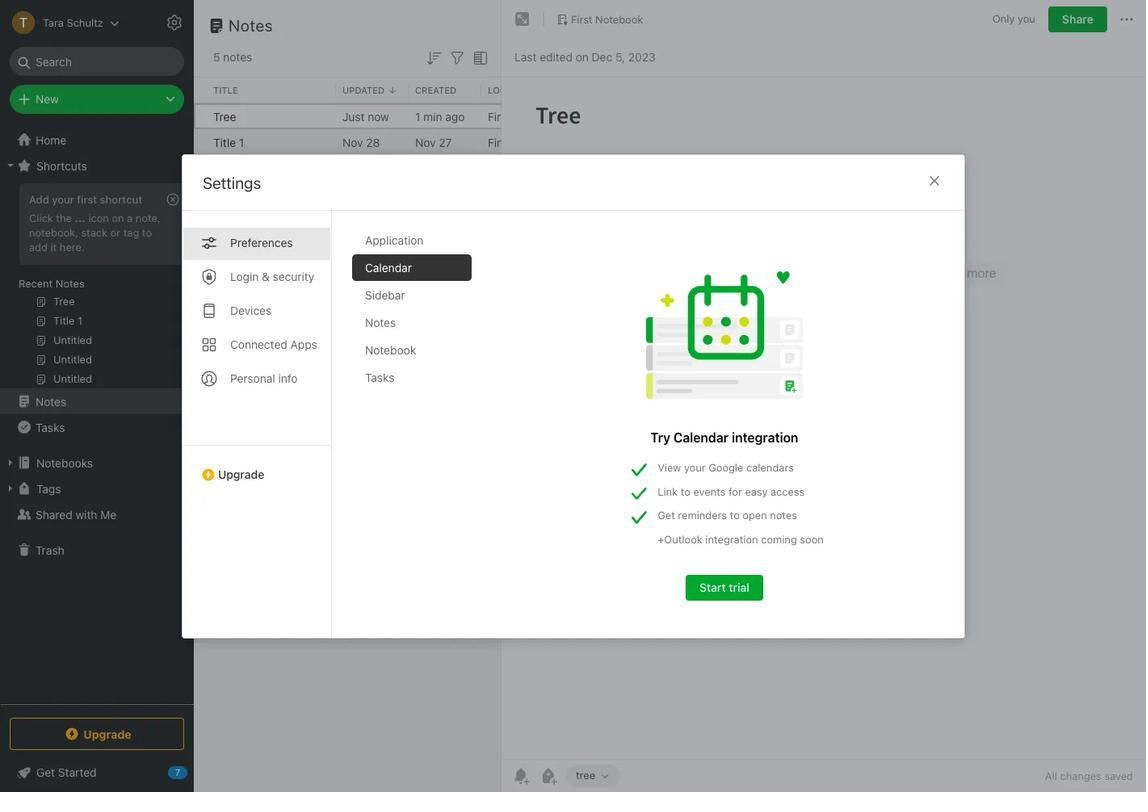 Task type: describe. For each thing, give the bounding box(es) containing it.
add your first shortcut
[[29, 193, 142, 206]]

application tab
[[352, 227, 472, 253]]

expand note image
[[513, 10, 533, 29]]

5,
[[616, 50, 625, 63]]

notes inside note list element
[[223, 50, 252, 64]]

preferences
[[230, 236, 293, 249]]

27 down 28
[[366, 161, 379, 175]]

your for first
[[52, 193, 74, 206]]

add tag image
[[539, 767, 558, 786]]

+outlook integration coming soon
[[658, 533, 824, 545]]

untitled button
[[194, 181, 773, 207]]

edited
[[540, 50, 573, 63]]

1 horizontal spatial notes
[[770, 509, 797, 522]]

row group inside note list element
[[194, 103, 773, 233]]

calendar inside tab
[[365, 261, 412, 274]]

new button
[[10, 85, 184, 114]]

min
[[424, 109, 442, 123]]

nov 28
[[343, 135, 380, 149]]

notebook for 27
[[514, 161, 565, 175]]

updated
[[343, 85, 385, 95]]

tasks inside tab
[[365, 371, 394, 384]]

settings image
[[165, 13, 184, 32]]

notebook for now
[[514, 109, 565, 123]]

1 nov 13 from the left
[[343, 213, 378, 227]]

untitled inside button
[[213, 187, 255, 201]]

or
[[110, 226, 121, 239]]

a
[[127, 212, 133, 225]]

2 13 from the left
[[439, 213, 451, 227]]

on inside note window 'element'
[[576, 50, 589, 63]]

0 vertical spatial upgrade button
[[182, 445, 331, 488]]

get
[[658, 509, 675, 522]]

tab list containing application
[[352, 227, 484, 638]]

title for title 1
[[213, 135, 236, 149]]

expand notebooks image
[[4, 457, 17, 469]]

link
[[658, 485, 678, 498]]

click the ...
[[29, 212, 86, 225]]

first
[[77, 193, 97, 206]]

first inside button
[[571, 13, 593, 26]]

first notebook for just now
[[488, 109, 565, 123]]

try calendar integration
[[651, 430, 798, 445]]

shared with me link
[[0, 502, 193, 528]]

trial
[[729, 581, 749, 594]]

calendar tab
[[352, 254, 472, 281]]

notebook,
[[29, 226, 78, 239]]

dec
[[592, 50, 613, 63]]

tree containing home
[[0, 127, 194, 704]]

access
[[771, 485, 805, 498]]

28
[[366, 135, 380, 149]]

login
[[230, 269, 258, 283]]

tree
[[576, 769, 596, 782]]

personal
[[230, 371, 275, 385]]

icon on a note, notebook, stack or tag to add it here.
[[29, 212, 161, 254]]

5 notes
[[213, 50, 252, 64]]

notes up tasks button
[[36, 395, 66, 408]]

first notebook inside button
[[571, 13, 643, 26]]

tasks tab
[[352, 364, 472, 391]]

to inside icon on a note, notebook, stack or tag to add it here.
[[142, 226, 152, 239]]

notebook inside button
[[596, 13, 643, 26]]

only you
[[993, 12, 1036, 25]]

icon
[[88, 212, 109, 225]]

2 nov 13 from the left
[[415, 213, 451, 227]]

shared
[[36, 508, 72, 522]]

0 vertical spatial integration
[[732, 430, 798, 445]]

home link
[[0, 127, 194, 153]]

your for google
[[684, 461, 706, 474]]

sidebar tab
[[352, 282, 472, 308]]

get reminders to open notes
[[658, 509, 797, 522]]

last
[[515, 50, 537, 63]]

reminders
[[678, 509, 727, 522]]

location
[[488, 85, 534, 95]]

home
[[36, 133, 66, 147]]

me
[[100, 508, 117, 522]]

tab list containing preferences
[[182, 211, 332, 638]]

+outlook
[[658, 533, 702, 545]]

apps
[[290, 337, 317, 351]]

start trial button
[[686, 575, 763, 601]]

share
[[1063, 12, 1094, 26]]

notes right recent
[[56, 277, 85, 290]]

ago
[[445, 109, 465, 123]]

notebook inside tab
[[365, 343, 416, 357]]

login & security
[[230, 269, 314, 283]]

now
[[368, 109, 389, 123]]

0 horizontal spatial 1
[[239, 135, 244, 149]]

application
[[365, 233, 423, 247]]

just now
[[343, 109, 389, 123]]

with
[[76, 508, 97, 522]]

note,
[[136, 212, 161, 225]]

coming
[[761, 533, 797, 545]]

first for 28
[[488, 135, 511, 149]]

upgrade for the bottommost upgrade popup button
[[83, 728, 131, 741]]

tasks button
[[0, 415, 193, 440]]

only
[[993, 12, 1015, 25]]

first for 13
[[488, 213, 511, 227]]

trash link
[[0, 537, 193, 563]]

you
[[1018, 12, 1036, 25]]

Search text field
[[21, 47, 173, 76]]

calendars
[[746, 461, 794, 474]]

connected apps
[[230, 337, 317, 351]]

notes tab
[[352, 309, 472, 336]]

shortcut
[[100, 193, 142, 206]]

first for now
[[488, 109, 511, 123]]

&
[[261, 269, 269, 283]]

created
[[415, 85, 457, 95]]

share button
[[1049, 6, 1108, 32]]

2023
[[629, 50, 656, 63]]

close image
[[925, 171, 944, 190]]

the
[[56, 212, 72, 225]]

google
[[708, 461, 743, 474]]

1 vertical spatial settings
[[202, 173, 261, 192]]



Task type: locate. For each thing, give the bounding box(es) containing it.
to left open
[[730, 509, 740, 522]]

notebook for 28
[[514, 135, 565, 149]]

0 horizontal spatial to
[[142, 226, 152, 239]]

notes right 5
[[223, 50, 252, 64]]

1 horizontal spatial tasks
[[365, 371, 394, 384]]

notebooks link
[[0, 450, 193, 476]]

Note Editor text field
[[502, 78, 1147, 760]]

0 horizontal spatial tab list
[[182, 211, 332, 638]]

0 vertical spatial calendar
[[365, 261, 412, 274]]

on left the a at the left of the page
[[112, 212, 124, 225]]

for
[[729, 485, 742, 498]]

...
[[75, 212, 86, 225]]

new
[[36, 92, 59, 106]]

add a reminder image
[[512, 767, 531, 786]]

1 vertical spatial upgrade
[[83, 728, 131, 741]]

changes
[[1061, 770, 1102, 783]]

0 horizontal spatial your
[[52, 193, 74, 206]]

1 vertical spatial integration
[[705, 533, 758, 545]]

0 vertical spatial settings
[[204, 15, 245, 28]]

nov
[[343, 135, 363, 149], [415, 135, 436, 149], [343, 161, 363, 175], [415, 161, 436, 175], [343, 213, 363, 227], [415, 213, 436, 227]]

1 vertical spatial untitled
[[213, 187, 255, 201]]

notebook tab
[[352, 337, 472, 363]]

title for title
[[213, 85, 238, 95]]

notes inside note list element
[[229, 16, 273, 35]]

1 vertical spatial 1
[[239, 135, 244, 149]]

security
[[272, 269, 314, 283]]

2 title from the top
[[213, 135, 236, 149]]

integration
[[732, 430, 798, 445], [705, 533, 758, 545]]

add
[[29, 193, 49, 206]]

27 for 28
[[439, 135, 452, 149]]

1 min ago
[[415, 109, 465, 123]]

link to events for easy access
[[658, 485, 805, 498]]

1 vertical spatial on
[[112, 212, 124, 225]]

1 horizontal spatial to
[[681, 485, 690, 498]]

tags
[[36, 482, 61, 496]]

on inside icon on a note, notebook, stack or tag to add it here.
[[112, 212, 124, 225]]

title up tree on the top left
[[213, 85, 238, 95]]

on left dec on the top of the page
[[576, 50, 589, 63]]

saved
[[1105, 770, 1134, 783]]

2 vertical spatial to
[[730, 509, 740, 522]]

open
[[743, 509, 767, 522]]

note window element
[[502, 0, 1147, 793]]

1 horizontal spatial upgrade
[[218, 467, 264, 481]]

1 title from the top
[[213, 85, 238, 95]]

title down tree on the top left
[[213, 135, 236, 149]]

0 vertical spatial upgrade
[[218, 467, 264, 481]]

27
[[439, 135, 452, 149], [366, 161, 379, 175], [439, 161, 452, 175]]

1 vertical spatial upgrade button
[[10, 718, 184, 751]]

notes
[[229, 16, 273, 35], [56, 277, 85, 290], [365, 316, 396, 329], [36, 395, 66, 408]]

upgrade
[[218, 467, 264, 481], [83, 728, 131, 741]]

group
[[0, 179, 193, 395]]

first notebook for nov 27
[[488, 161, 565, 175]]

all
[[1046, 770, 1058, 783]]

1 horizontal spatial on
[[576, 50, 589, 63]]

1 vertical spatial tasks
[[36, 421, 65, 434]]

1 row group from the top
[[194, 78, 853, 103]]

1 horizontal spatial calendar
[[673, 430, 729, 445]]

on
[[576, 50, 589, 63], [112, 212, 124, 225]]

row group
[[194, 78, 853, 103], [194, 103, 773, 233]]

settings tooltip
[[179, 6, 258, 38]]

view your google calendars
[[658, 461, 794, 474]]

notebooks
[[36, 456, 93, 470]]

settings inside tooltip
[[204, 15, 245, 28]]

group containing add your first shortcut
[[0, 179, 193, 395]]

settings
[[204, 15, 245, 28], [202, 173, 261, 192]]

calendar up view your google calendars
[[673, 430, 729, 445]]

stack
[[81, 226, 108, 239]]

0 vertical spatial title
[[213, 85, 238, 95]]

notes down 'access'
[[770, 509, 797, 522]]

title
[[213, 85, 238, 95], [213, 135, 236, 149]]

integration up calendars
[[732, 430, 798, 445]]

add
[[29, 241, 48, 254]]

5
[[213, 50, 220, 64]]

tree
[[213, 109, 236, 123]]

tasks up notebooks
[[36, 421, 65, 434]]

to down note,
[[142, 226, 152, 239]]

0 vertical spatial your
[[52, 193, 74, 206]]

view
[[658, 461, 681, 474]]

0 horizontal spatial 13
[[366, 213, 378, 227]]

calendar up 'sidebar' at the top of page
[[365, 261, 412, 274]]

nov 27 for 27
[[415, 161, 452, 175]]

recent notes
[[19, 277, 85, 290]]

row group containing tree
[[194, 103, 773, 233]]

0 vertical spatial 1
[[415, 109, 420, 123]]

0 horizontal spatial notes
[[223, 50, 252, 64]]

notes inside tab
[[365, 316, 396, 329]]

first
[[571, 13, 593, 26], [488, 109, 511, 123], [488, 135, 511, 149], [488, 161, 511, 175], [488, 213, 511, 227]]

nov 27 for 28
[[415, 135, 452, 149]]

first notebook for nov 28
[[488, 135, 565, 149]]

0 vertical spatial on
[[576, 50, 589, 63]]

1 horizontal spatial 1
[[415, 109, 420, 123]]

0 horizontal spatial calendar
[[365, 261, 412, 274]]

1 untitled from the top
[[213, 161, 255, 175]]

shortcuts button
[[0, 153, 193, 179]]

0 vertical spatial notes
[[223, 50, 252, 64]]

notebook for 13
[[514, 213, 565, 227]]

1 vertical spatial your
[[684, 461, 706, 474]]

1 vertical spatial to
[[681, 485, 690, 498]]

1 vertical spatial title
[[213, 135, 236, 149]]

tasks inside button
[[36, 421, 65, 434]]

note list element
[[194, 0, 853, 793]]

notes up 5 notes
[[229, 16, 273, 35]]

1 vertical spatial calendar
[[673, 430, 729, 445]]

1
[[415, 109, 420, 123], [239, 135, 244, 149]]

all changes saved
[[1046, 770, 1134, 783]]

untitled
[[213, 161, 255, 175], [213, 187, 255, 201]]

info
[[278, 371, 297, 385]]

to right link
[[681, 485, 690, 498]]

calendar
[[365, 261, 412, 274], [673, 430, 729, 445]]

try
[[651, 430, 670, 445]]

just
[[343, 109, 365, 123]]

13 down untitled button
[[439, 213, 451, 227]]

27 for 27
[[439, 161, 452, 175]]

devices
[[230, 303, 271, 317]]

integration down get reminders to open notes
[[705, 533, 758, 545]]

start
[[699, 581, 726, 594]]

connected
[[230, 337, 287, 351]]

group inside tree
[[0, 179, 193, 395]]

first notebook
[[571, 13, 643, 26], [488, 109, 565, 123], [488, 135, 565, 149], [488, 161, 565, 175], [488, 213, 565, 227]]

1 horizontal spatial tab list
[[352, 227, 484, 638]]

nov 27
[[415, 135, 452, 149], [343, 161, 379, 175], [415, 161, 452, 175]]

tab list
[[182, 211, 332, 638], [352, 227, 484, 638]]

nov 13
[[343, 213, 378, 227], [415, 213, 451, 227]]

it
[[50, 241, 57, 254]]

1 13 from the left
[[366, 213, 378, 227]]

1 horizontal spatial 13
[[439, 213, 451, 227]]

start trial
[[699, 581, 749, 594]]

notes
[[223, 50, 252, 64], [770, 509, 797, 522]]

tags button
[[0, 476, 193, 502]]

first notebook for nov 13
[[488, 213, 565, 227]]

upgrade button
[[182, 445, 331, 488], [10, 718, 184, 751]]

your up the
[[52, 193, 74, 206]]

13 up the application
[[366, 213, 378, 227]]

0 horizontal spatial on
[[112, 212, 124, 225]]

shortcuts
[[36, 159, 87, 173]]

tree button
[[566, 765, 621, 788]]

0 vertical spatial to
[[142, 226, 152, 239]]

soon
[[800, 533, 824, 545]]

expand tags image
[[4, 482, 17, 495]]

0 horizontal spatial upgrade
[[83, 728, 131, 741]]

tasks
[[365, 371, 394, 384], [36, 421, 65, 434]]

2 horizontal spatial to
[[730, 509, 740, 522]]

personal info
[[230, 371, 297, 385]]

upgrade for topmost upgrade popup button
[[218, 467, 264, 481]]

sidebar
[[365, 288, 405, 302]]

27 up untitled button
[[439, 161, 452, 175]]

None search field
[[21, 47, 173, 76]]

first for 27
[[488, 161, 511, 175]]

settings up 5
[[204, 15, 245, 28]]

events
[[693, 485, 726, 498]]

last edited on dec 5, 2023
[[515, 50, 656, 63]]

your right view
[[684, 461, 706, 474]]

2 row group from the top
[[194, 103, 773, 233]]

tasks down notebook tab at the left of page
[[365, 371, 394, 384]]

trash
[[36, 543, 64, 557]]

easy
[[745, 485, 768, 498]]

1 horizontal spatial nov 13
[[415, 213, 451, 227]]

row group containing title
[[194, 78, 853, 103]]

settings down title 1 at the top
[[202, 173, 261, 192]]

notes down 'sidebar' at the top of page
[[365, 316, 396, 329]]

0 vertical spatial untitled
[[213, 161, 255, 175]]

1 vertical spatial notes
[[770, 509, 797, 522]]

27 down 1 min ago at the left top
[[439, 135, 452, 149]]

your
[[52, 193, 74, 206], [684, 461, 706, 474]]

shared with me
[[36, 508, 117, 522]]

to
[[142, 226, 152, 239], [681, 485, 690, 498], [730, 509, 740, 522]]

title 1
[[213, 135, 244, 149]]

tree
[[0, 127, 194, 704]]

recent
[[19, 277, 53, 290]]

2 untitled from the top
[[213, 187, 255, 201]]

0 horizontal spatial nov 13
[[343, 213, 378, 227]]

1 horizontal spatial your
[[684, 461, 706, 474]]

0 vertical spatial tasks
[[365, 371, 394, 384]]

first notebook button
[[551, 8, 649, 31]]

0 horizontal spatial tasks
[[36, 421, 65, 434]]



Task type: vqa. For each thing, say whether or not it's contained in the screenshot.
first 13 from left
yes



